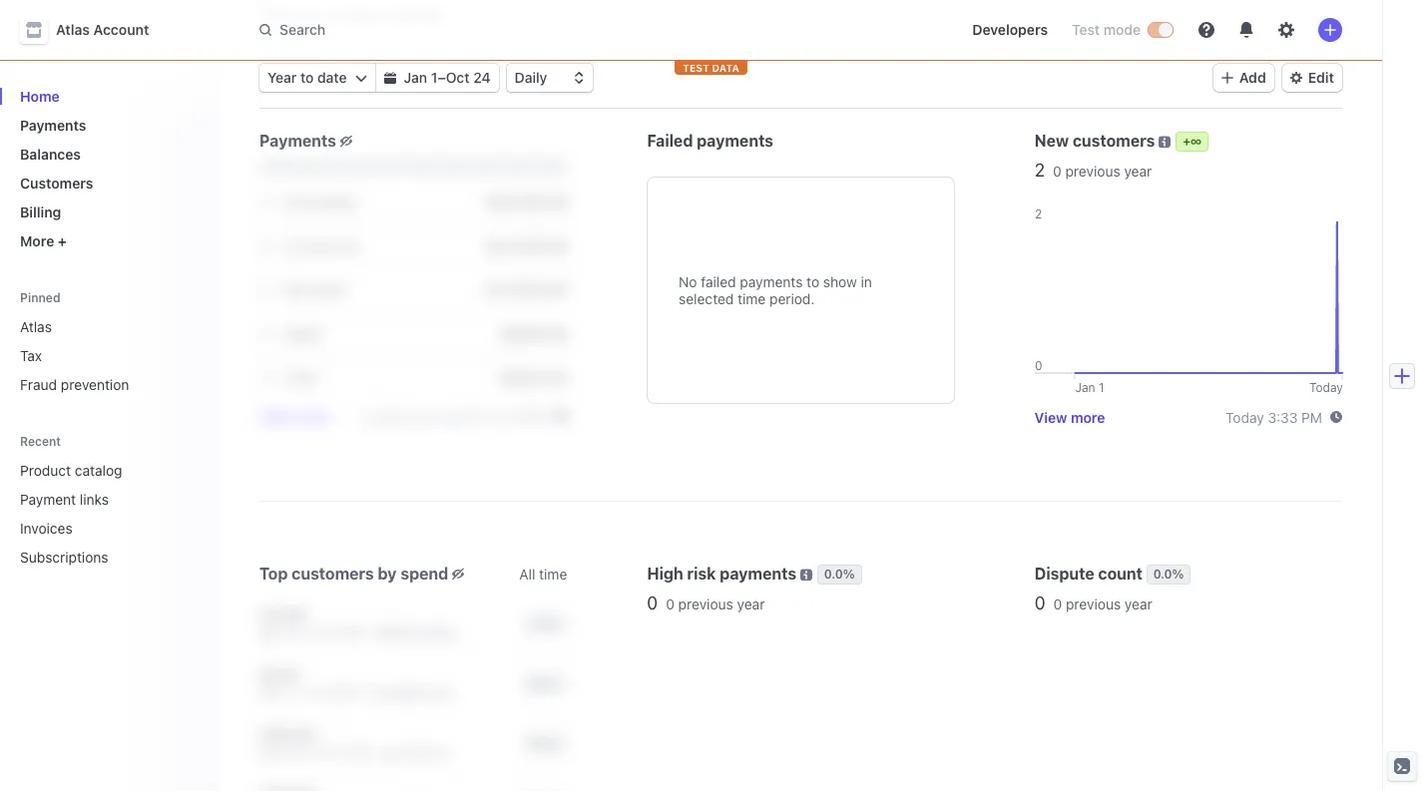 Task type: vqa. For each thing, say whether or not it's contained in the screenshot.
top A
no



Task type: describe. For each thing, give the bounding box(es) containing it.
–
[[438, 69, 446, 86]]

oct
[[446, 69, 470, 86]]

billing
[[20, 204, 61, 221]]

$15,000.00
[[486, 281, 567, 298]]

pinned navigation links element
[[12, 290, 204, 401]]

failed
[[701, 274, 736, 291]]

atlas account
[[56, 21, 149, 38]]

year to date
[[268, 69, 347, 86]]

customers link
[[12, 167, 204, 200]]

more +
[[20, 233, 67, 250]]

year
[[268, 69, 297, 86]]

time
[[539, 566, 567, 583]]

edit button
[[1283, 64, 1343, 92]]

subscriptions link
[[12, 541, 176, 574]]

mode
[[1104, 21, 1141, 38]]

0 for high
[[666, 596, 675, 613]]

developers link
[[965, 14, 1056, 46]]

help image
[[1199, 22, 1215, 38]]

1 horizontal spatial view
[[1035, 409, 1068, 426]]

∞
[[1191, 134, 1202, 149]]

risk
[[687, 565, 716, 583]]

info image
[[1159, 136, 1171, 148]]

jan
[[404, 69, 428, 86]]

1 $5000.00 from the top
[[500, 325, 567, 342]]

test data
[[683, 62, 740, 74]]

time period.
[[738, 291, 815, 307]]

product
[[20, 462, 71, 479]]

0 for new
[[1053, 163, 1062, 180]]

1 horizontal spatial payments
[[260, 132, 336, 150]]

fraud
[[20, 376, 57, 393]]

invoices link
[[12, 512, 176, 545]]

0 horizontal spatial view
[[260, 408, 292, 425]]

catalog
[[75, 462, 122, 479]]

2 $5000.00 from the top
[[500, 369, 567, 386]]

payment links link
[[12, 483, 176, 516]]

jan 1 – oct 24
[[404, 69, 491, 86]]

year for risk
[[737, 596, 765, 613]]

atlas link
[[12, 310, 204, 343]]

product catalog
[[20, 462, 122, 479]]

test mode
[[1072, 21, 1141, 38]]

0 horizontal spatial more
[[296, 408, 330, 425]]

24
[[473, 69, 491, 86]]

payments grid
[[260, 181, 567, 400]]

tax link
[[12, 339, 204, 372]]

Search text field
[[248, 11, 811, 48]]

2 svg image from the left
[[384, 72, 396, 84]]

date
[[317, 69, 347, 86]]

0 for dispute
[[1054, 596, 1062, 613]]

home
[[20, 88, 60, 105]]

to inside no failed payments to show in selected time period.
[[807, 274, 820, 291]]

0 0 previous year for risk
[[647, 593, 765, 614]]

recent element
[[0, 454, 220, 574]]

new
[[1035, 132, 1069, 150]]

selected
[[679, 291, 734, 307]]

payment links
[[20, 491, 109, 508]]

home link
[[12, 80, 204, 113]]

customers for new
[[1073, 132, 1155, 150]]

add button
[[1214, 64, 1275, 92]]

product catalog link
[[12, 454, 176, 487]]

1 0.0% from the left
[[825, 567, 855, 582]]

all time
[[519, 566, 567, 583]]

payments link
[[12, 109, 204, 142]]

data
[[712, 62, 740, 74]]

top
[[260, 565, 288, 583]]

Search search field
[[248, 11, 811, 48]]

year to date button
[[260, 64, 375, 92]]

0 horizontal spatial view more
[[260, 408, 330, 425]]

2 0.0% from the left
[[1154, 567, 1185, 582]]

recent
[[20, 434, 61, 449]]

1 horizontal spatial view more link
[[1035, 409, 1106, 426]]

3:33
[[1268, 409, 1298, 426]]

year for count
[[1125, 596, 1153, 613]]

payments for failed
[[740, 274, 803, 291]]

subscriptions
[[20, 549, 108, 566]]

high
[[647, 565, 684, 583]]

all
[[519, 566, 536, 583]]

invoices
[[20, 520, 73, 537]]

atlas for atlas
[[20, 318, 52, 335]]

pinned element
[[12, 310, 204, 401]]

today 3:33 pm
[[1226, 409, 1323, 426]]

links
[[80, 491, 109, 508]]

$25,000.00
[[486, 193, 567, 210]]

account
[[93, 21, 149, 38]]



Task type: locate. For each thing, give the bounding box(es) containing it.
prevention
[[61, 376, 129, 393]]

1 horizontal spatial +
[[1183, 134, 1191, 149]]

failed payments
[[647, 132, 774, 150]]

1 vertical spatial to
[[807, 274, 820, 291]]

1 vertical spatial $5000.00
[[500, 369, 567, 386]]

pinned
[[20, 291, 60, 306]]

balances link
[[12, 138, 204, 171]]

fraud prevention
[[20, 376, 129, 393]]

svg image left the jan
[[384, 72, 396, 84]]

spend
[[401, 565, 449, 583]]

0
[[1053, 163, 1062, 180], [647, 593, 658, 614], [1035, 593, 1046, 614], [666, 596, 675, 613], [1054, 596, 1062, 613]]

tax
[[20, 347, 42, 364]]

edit
[[1309, 69, 1335, 86]]

to left show
[[807, 274, 820, 291]]

hidden image
[[452, 568, 464, 580]]

atlas
[[56, 21, 90, 38], [20, 318, 52, 335]]

recent navigation links element
[[0, 433, 220, 574]]

previous down risk
[[679, 596, 734, 613]]

0 horizontal spatial to
[[300, 69, 314, 86]]

failed
[[647, 132, 693, 150]]

search
[[280, 21, 326, 38]]

fraud prevention link
[[12, 368, 204, 401]]

+ inside core navigation links element
[[58, 233, 67, 250]]

previous for customers
[[1066, 163, 1121, 180]]

2 vertical spatial payments
[[720, 565, 797, 583]]

0 horizontal spatial atlas
[[20, 318, 52, 335]]

dispute count
[[1035, 565, 1143, 583]]

1
[[431, 69, 438, 86]]

0 0 previous year down risk
[[647, 593, 765, 614]]

new customers
[[1035, 132, 1155, 150]]

svg image right date
[[355, 72, 367, 84]]

top customers by spend grid
[[260, 594, 567, 792]]

count
[[1099, 565, 1143, 583]]

0 0 previous year for count
[[1035, 593, 1153, 614]]

test
[[1072, 21, 1100, 38]]

year
[[1125, 163, 1152, 180], [737, 596, 765, 613], [1125, 596, 1153, 613]]

svg image
[[355, 72, 367, 84], [384, 72, 396, 84]]

customers up 2 0 previous year
[[1073, 132, 1155, 150]]

no failed payments to show in selected time period.
[[679, 274, 872, 307]]

0 horizontal spatial 0.0%
[[825, 567, 855, 582]]

hidden image
[[340, 135, 352, 147]]

0 vertical spatial +
[[1183, 134, 1191, 149]]

customers for top
[[292, 565, 374, 583]]

more
[[296, 408, 330, 425], [1071, 409, 1106, 426]]

0.0% right info image
[[825, 567, 855, 582]]

year down new customers
[[1125, 163, 1152, 180]]

payments right failed
[[697, 132, 774, 150]]

2 0 previous year
[[1035, 160, 1152, 181]]

payments
[[697, 132, 774, 150], [740, 274, 803, 291], [720, 565, 797, 583]]

0 horizontal spatial payments
[[20, 117, 86, 134]]

view
[[260, 408, 292, 425], [1035, 409, 1068, 426]]

balances
[[20, 146, 81, 163]]

1 0 0 previous year from the left
[[647, 593, 765, 614]]

1 horizontal spatial to
[[807, 274, 820, 291]]

high risk payments
[[647, 565, 797, 583]]

0 horizontal spatial 0 0 previous year
[[647, 593, 765, 614]]

core navigation links element
[[12, 80, 204, 258]]

by
[[378, 565, 397, 583]]

year inside 2 0 previous year
[[1125, 163, 1152, 180]]

1 vertical spatial +
[[58, 233, 67, 250]]

1 horizontal spatial more
[[1071, 409, 1106, 426]]

0 vertical spatial customers
[[1073, 132, 1155, 150]]

toolbar containing add
[[1214, 64, 1343, 92]]

cell
[[260, 785, 567, 792]]

payments inside core navigation links element
[[20, 117, 86, 134]]

previous inside 2 0 previous year
[[1066, 163, 1121, 180]]

+
[[1183, 134, 1191, 149], [58, 233, 67, 250]]

payments up 'balances'
[[20, 117, 86, 134]]

1 horizontal spatial 0 0 previous year
[[1035, 593, 1153, 614]]

1 vertical spatial atlas
[[20, 318, 52, 335]]

dispute
[[1035, 565, 1095, 583]]

atlas inside atlas account button
[[56, 21, 90, 38]]

customers
[[20, 175, 93, 192]]

view more link
[[260, 408, 330, 425], [1035, 409, 1106, 426]]

to inside popup button
[[300, 69, 314, 86]]

show
[[824, 274, 857, 291]]

1 horizontal spatial view more
[[1035, 409, 1106, 426]]

notifications image
[[1239, 22, 1255, 38]]

previous for risk
[[679, 596, 734, 613]]

payments for risk
[[720, 565, 797, 583]]

billing link
[[12, 196, 204, 229]]

no
[[679, 274, 697, 291]]

0 horizontal spatial +
[[58, 233, 67, 250]]

to right year
[[300, 69, 314, 86]]

0 horizontal spatial view more link
[[260, 408, 330, 425]]

1 vertical spatial customers
[[292, 565, 374, 583]]

2 0 0 previous year from the left
[[1035, 593, 1153, 614]]

1 svg image from the left
[[355, 72, 367, 84]]

atlas inside atlas link
[[20, 318, 52, 335]]

payments right the failed
[[740, 274, 803, 291]]

previous
[[1066, 163, 1121, 180], [679, 596, 734, 613], [1066, 596, 1121, 613]]

atlas account button
[[20, 16, 169, 44]]

2
[[1035, 160, 1045, 181]]

payments left info image
[[720, 565, 797, 583]]

today
[[1226, 409, 1265, 426]]

0 vertical spatial payments
[[697, 132, 774, 150]]

0 inside 2 0 previous year
[[1053, 163, 1062, 180]]

payment
[[20, 491, 76, 508]]

test
[[683, 62, 710, 74]]

0 vertical spatial to
[[300, 69, 314, 86]]

to
[[300, 69, 314, 86], [807, 274, 820, 291]]

pm
[[1302, 409, 1323, 426]]

in
[[861, 274, 872, 291]]

atlas down "pinned"
[[20, 318, 52, 335]]

0 0 previous year
[[647, 593, 765, 614], [1035, 593, 1153, 614]]

0 horizontal spatial svg image
[[355, 72, 367, 84]]

payments
[[20, 117, 86, 134], [260, 132, 336, 150]]

customers left by
[[292, 565, 374, 583]]

+ right more
[[58, 233, 67, 250]]

add
[[1240, 69, 1267, 86]]

toolbar
[[1214, 64, 1343, 92]]

0 vertical spatial $5000.00
[[500, 325, 567, 342]]

atlas left account
[[56, 21, 90, 38]]

0.0% right count
[[1154, 567, 1185, 582]]

more
[[20, 233, 54, 250]]

1 horizontal spatial 0.0%
[[1154, 567, 1185, 582]]

0 0 previous year down dispute count
[[1035, 593, 1153, 614]]

0.0%
[[825, 567, 855, 582], [1154, 567, 1185, 582]]

1 horizontal spatial svg image
[[384, 72, 396, 84]]

customers
[[1073, 132, 1155, 150], [292, 565, 374, 583]]

0 vertical spatial atlas
[[56, 21, 90, 38]]

+ ∞
[[1183, 134, 1202, 149]]

year down count
[[1125, 596, 1153, 613]]

0 horizontal spatial customers
[[292, 565, 374, 583]]

developers
[[973, 21, 1048, 38]]

year for customers
[[1125, 163, 1152, 180]]

previous down new customers
[[1066, 163, 1121, 180]]

$22,000.00
[[486, 237, 567, 254]]

previous for count
[[1066, 596, 1121, 613]]

+ right info icon
[[1183, 134, 1191, 149]]

settings image
[[1279, 22, 1295, 38]]

previous down dispute count
[[1066, 596, 1121, 613]]

year down the high risk payments
[[737, 596, 765, 613]]

payments left hidden image
[[260, 132, 336, 150]]

atlas for atlas account
[[56, 21, 90, 38]]

1 horizontal spatial atlas
[[56, 21, 90, 38]]

top customers by spend
[[260, 565, 449, 583]]

svg image inside year to date popup button
[[355, 72, 367, 84]]

payments inside no failed payments to show in selected time period.
[[740, 274, 803, 291]]

1 horizontal spatial customers
[[1073, 132, 1155, 150]]

1 vertical spatial payments
[[740, 274, 803, 291]]

view more
[[260, 408, 330, 425], [1035, 409, 1106, 426]]

info image
[[801, 569, 813, 581]]



